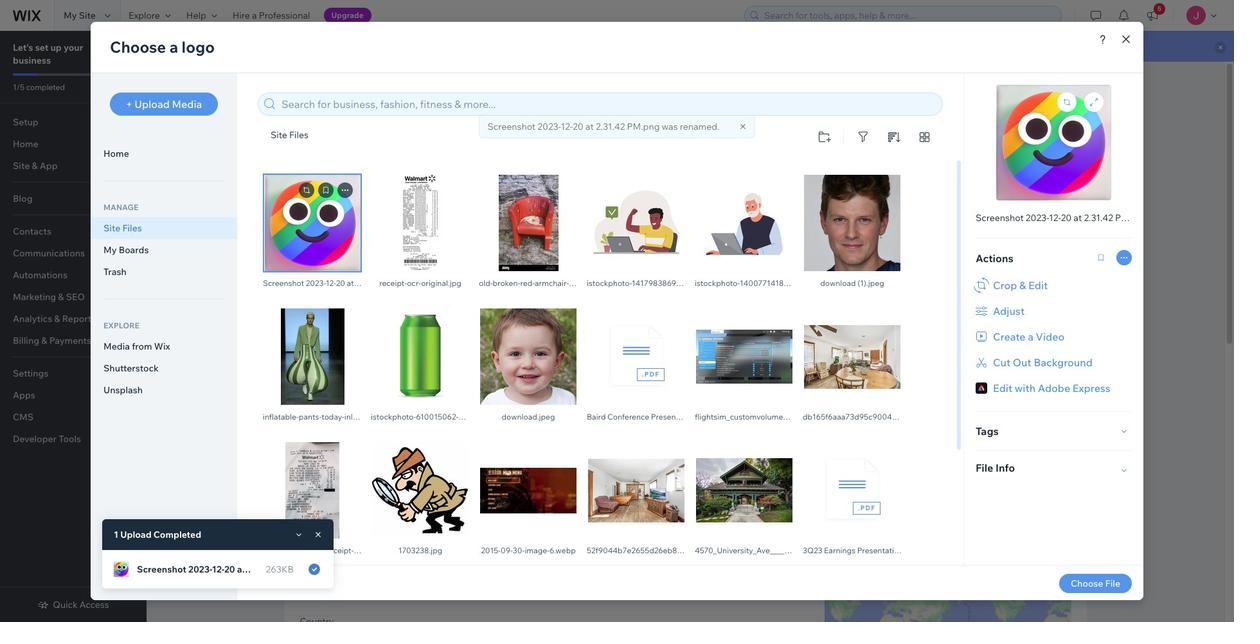 Task type: describe. For each thing, give the bounding box(es) containing it.
create
[[443, 386, 475, 399]]

own
[[487, 371, 507, 384]]

settings button
[[278, 77, 326, 96]]

your
[[300, 167, 322, 180]]

search
[[480, 167, 512, 180]]

create logo button
[[443, 385, 502, 401]]

description
[[723, 273, 777, 286]]

short
[[693, 273, 720, 286]]

contact
[[371, 436, 420, 453]]

professional
[[259, 10, 310, 21]]

for best results, use a high resolution, square image (1:1), 100 x 100 px min.
[[443, 308, 659, 331]]

5
[[1158, 5, 1162, 13]]

register your business as an llc
[[300, 257, 437, 268]]

you
[[512, 535, 528, 547]]

get your own business logo. create logo
[[443, 371, 578, 399]]

completed
[[26, 82, 65, 92]]

what
[[367, 167, 390, 180]]

know
[[362, 535, 384, 547]]

(1:1),
[[443, 320, 462, 331]]

(150
[[779, 273, 800, 286]]

or
[[583, 535, 592, 547]]

profile your profile is what people will see on search results, invoices, chat and more.
[[300, 150, 666, 180]]

add
[[547, 535, 563, 547]]

locations.
[[630, 535, 670, 547]]

business inside location let customers know where your business is based, you can add one or multiple locations.
[[435, 535, 472, 547]]

1 vertical spatial info
[[389, 100, 422, 123]]

cms link
[[0, 406, 147, 428]]

quick
[[53, 599, 78, 611]]

1 vertical spatial info
[[337, 491, 355, 504]]

quick access
[[53, 599, 109, 611]]

get
[[443, 371, 461, 384]]

site
[[79, 10, 96, 21]]

x
[[482, 320, 486, 331]]

upgrade button
[[324, 8, 371, 23]]

access
[[80, 599, 109, 611]]

category
[[726, 210, 769, 223]]

profile
[[300, 150, 337, 165]]

let's set up your business
[[13, 42, 83, 66]]

hire
[[233, 10, 250, 21]]

1 100 from the left
[[464, 320, 480, 331]]

best inside for best results, use a high resolution, square image (1:1), 100 x 100 px min.
[[459, 308, 478, 320]]

cms
[[13, 412, 34, 423]]

map region
[[825, 577, 1072, 622]]

my
[[64, 10, 77, 21]]

a inside for best results, use a high resolution, square image (1:1), 100 x 100 px min.
[[529, 308, 534, 320]]

register
[[300, 257, 335, 268]]

can
[[530, 535, 545, 547]]

1/5 completed
[[13, 82, 65, 92]]

an
[[408, 257, 418, 268]]

location for and
[[285, 436, 341, 453]]

home
[[13, 138, 38, 150]]

my site
[[64, 10, 96, 21]]

business left as
[[358, 257, 395, 268]]

location and contact info
[[285, 436, 448, 453]]

0 vertical spatial info
[[423, 436, 448, 453]]

image
[[496, 344, 526, 357]]

register your business as an llc link
[[300, 257, 437, 268]]

settings for settings 'link' at left bottom
[[13, 368, 49, 379]]

Search for tools, apps, help & more... field
[[761, 6, 1058, 24]]

your right matches
[[838, 210, 860, 223]]

for
[[443, 308, 457, 320]]

your inside location let customers know where your business is based, you can add one or multiple locations.
[[414, 535, 433, 547]]

your inside 'get your own business logo. create logo'
[[463, 371, 485, 384]]

use
[[512, 308, 527, 320]]

set
[[35, 42, 48, 53]]

results, inside 'profile your profile is what people will see on search results, invoices, chat and more.'
[[514, 167, 549, 180]]

results, inside for best results, use a high resolution, square image (1:1), 100 x 100 px min.
[[480, 308, 510, 320]]

based,
[[482, 535, 510, 547]]

setup link
[[0, 111, 147, 133]]

business inside 'get your own business logo. create logo'
[[509, 371, 552, 384]]

upgrade
[[331, 10, 364, 20]]

matches
[[795, 210, 836, 223]]

is inside 'profile your profile is what people will see on search results, invoices, chat and more.'
[[357, 167, 365, 180]]



Task type: locate. For each thing, give the bounding box(es) containing it.
Type your business name (e.g., Amy's Shoes) field
[[304, 230, 674, 252]]

your up create logo button
[[463, 371, 485, 384]]

business inside button
[[347, 81, 384, 93]]

a right hire
[[252, 10, 257, 21]]

location for let
[[300, 521, 339, 533]]

settings inside 'link'
[[13, 368, 49, 379]]

on
[[465, 167, 478, 180]]

0 vertical spatial location
[[285, 436, 341, 453]]

0 vertical spatial is
[[357, 167, 365, 180]]

results, right search
[[514, 167, 549, 180]]

llc
[[420, 257, 437, 268]]

hire a professional
[[233, 10, 310, 21]]

1 vertical spatial is
[[474, 535, 480, 547]]

business
[[347, 81, 384, 93], [308, 100, 385, 123]]

high
[[536, 308, 554, 320]]

settings for settings button
[[285, 81, 320, 93]]

0 vertical spatial and
[[618, 167, 636, 180]]

a right the use
[[529, 308, 534, 320]]

business info
[[347, 81, 403, 93], [308, 100, 422, 123]]

up
[[50, 42, 62, 53]]

location up let
[[300, 521, 339, 533]]

0 horizontal spatial and
[[344, 436, 368, 453]]

default info
[[300, 491, 355, 504]]

settings inside button
[[285, 81, 320, 93]]

Enter your business or website type field
[[698, 230, 1053, 252]]

and inside 'profile your profile is what people will see on search results, invoices, chat and more.'
[[618, 167, 636, 180]]

your
[[64, 42, 83, 53], [838, 210, 860, 223], [337, 257, 356, 268], [463, 371, 485, 384], [414, 535, 433, 547]]

a inside hire a professional link
[[252, 10, 257, 21]]

is left based, at left bottom
[[474, 535, 480, 547]]

1 horizontal spatial and
[[618, 167, 636, 180]]

5 button
[[1139, 0, 1167, 31]]

1 horizontal spatial 100
[[488, 320, 504, 331]]

1 horizontal spatial info
[[423, 436, 448, 453]]

where
[[386, 535, 412, 547]]

best
[[771, 210, 793, 223], [459, 308, 478, 320]]

address
[[300, 562, 335, 574]]

business down business info button
[[308, 100, 385, 123]]

square
[[603, 308, 631, 320]]

is left what
[[357, 167, 365, 180]]

quick access button
[[38, 599, 109, 611]]

and
[[618, 167, 636, 180], [344, 436, 368, 453]]

0 vertical spatial best
[[771, 210, 793, 223]]

help
[[186, 10, 206, 21]]

location let customers know where your business is based, you can add one or multiple locations.
[[300, 521, 670, 547]]

location up default
[[285, 436, 341, 453]]

and right chat
[[618, 167, 636, 180]]

0 vertical spatial info
[[386, 81, 403, 93]]

settings
[[285, 81, 320, 93], [13, 368, 49, 379]]

info inside business info button
[[386, 81, 403, 93]]

0 horizontal spatial 100
[[464, 320, 480, 331]]

one
[[565, 535, 581, 547]]

is
[[357, 167, 365, 180], [474, 535, 480, 547]]

name
[[300, 210, 329, 223]]

info right contact
[[423, 436, 448, 453]]

1 vertical spatial location
[[300, 521, 339, 533]]

0 horizontal spatial settings
[[13, 368, 49, 379]]

which category best matches your business?
[[693, 210, 910, 223]]

will
[[428, 167, 444, 180]]

0 horizontal spatial a
[[252, 10, 257, 21]]

1 vertical spatial and
[[344, 436, 368, 453]]

1 horizontal spatial is
[[474, 535, 480, 547]]

1 horizontal spatial best
[[771, 210, 793, 223]]

let's
[[13, 42, 33, 53]]

1 vertical spatial best
[[459, 308, 478, 320]]

your inside let's set up your business
[[64, 42, 83, 53]]

0 vertical spatial a
[[252, 10, 257, 21]]

business down image
[[509, 371, 552, 384]]

0 horizontal spatial is
[[357, 167, 365, 180]]

1 vertical spatial a
[[529, 308, 534, 320]]

let
[[300, 535, 313, 547]]

default
[[300, 491, 335, 504]]

your right where
[[414, 535, 433, 547]]

which
[[693, 210, 724, 223]]

business info button
[[340, 77, 409, 96]]

min.
[[518, 320, 536, 331]]

info
[[423, 436, 448, 453], [337, 491, 355, 504]]

info right default
[[337, 491, 355, 504]]

business down let's
[[13, 55, 51, 66]]

automations link
[[0, 264, 147, 286]]

0 horizontal spatial best
[[459, 308, 478, 320]]

logo.
[[554, 371, 578, 384]]

multiple
[[594, 535, 628, 547]]

best right for
[[459, 308, 478, 320]]

1 vertical spatial results,
[[480, 308, 510, 320]]

your right register on the left of the page
[[337, 257, 356, 268]]

explore
[[129, 10, 160, 21]]

0 vertical spatial settings
[[285, 81, 320, 93]]

Describe your business here. What makes it great? Use short catchy text to tell people what you do or offer. text field
[[694, 293, 1071, 384]]

profile
[[324, 167, 355, 180]]

0 vertical spatial business
[[347, 81, 384, 93]]

sidebar element
[[0, 31, 147, 622]]

results, left the use
[[480, 308, 510, 320]]

0 horizontal spatial info
[[337, 491, 355, 504]]

1 vertical spatial business
[[308, 100, 385, 123]]

results,
[[514, 167, 549, 180], [480, 308, 510, 320]]

customers
[[315, 535, 360, 547]]

1/5
[[13, 82, 25, 92]]

100
[[464, 320, 480, 331], [488, 320, 504, 331]]

as
[[397, 257, 406, 268]]

and left contact
[[344, 436, 368, 453]]

is inside location let customers know where your business is based, you can add one or multiple locations.
[[474, 535, 480, 547]]

help button
[[179, 0, 225, 31]]

image
[[633, 308, 659, 320]]

resolution,
[[556, 308, 601, 320]]

invoices,
[[551, 167, 592, 180]]

see
[[446, 167, 463, 180]]

chars)
[[802, 273, 832, 286]]

1 horizontal spatial results,
[[514, 167, 549, 180]]

0 vertical spatial results,
[[514, 167, 549, 180]]

setup
[[13, 116, 38, 128]]

1 horizontal spatial settings
[[285, 81, 320, 93]]

1 vertical spatial business info
[[308, 100, 422, 123]]

logo
[[478, 386, 502, 399]]

100 right x
[[488, 320, 504, 331]]

people
[[393, 167, 426, 180]]

short description (150 chars)
[[693, 273, 832, 286]]

Search for your business address field
[[320, 578, 805, 600]]

business info inside button
[[347, 81, 403, 93]]

more.
[[638, 167, 666, 180]]

business
[[13, 55, 51, 66], [358, 257, 395, 268], [509, 371, 552, 384], [435, 535, 472, 547]]

business left based, at left bottom
[[435, 535, 472, 547]]

business?
[[862, 210, 910, 223]]

home link
[[0, 133, 147, 155]]

your right up
[[64, 42, 83, 53]]

info
[[386, 81, 403, 93], [389, 100, 422, 123]]

2 100 from the left
[[488, 320, 504, 331]]

upload image button
[[443, 339, 542, 362]]

chat
[[595, 167, 616, 180]]

0 horizontal spatial results,
[[480, 308, 510, 320]]

location
[[285, 436, 341, 453], [300, 521, 339, 533]]

0 vertical spatial business info
[[347, 81, 403, 93]]

business right settings button
[[347, 81, 384, 93]]

100 left x
[[464, 320, 480, 331]]

best left matches
[[771, 210, 793, 223]]

settings link
[[0, 363, 147, 384]]

px
[[506, 320, 516, 331]]

business inside let's set up your business
[[13, 55, 51, 66]]

location inside location let customers know where your business is based, you can add one or multiple locations.
[[300, 521, 339, 533]]

1 horizontal spatial a
[[529, 308, 534, 320]]

hire a professional link
[[225, 0, 318, 31]]

upload
[[459, 344, 494, 357]]

automations
[[13, 269, 67, 281]]

upload image
[[459, 344, 526, 357]]

1 vertical spatial settings
[[13, 368, 49, 379]]



Task type: vqa. For each thing, say whether or not it's contained in the screenshot.
option
no



